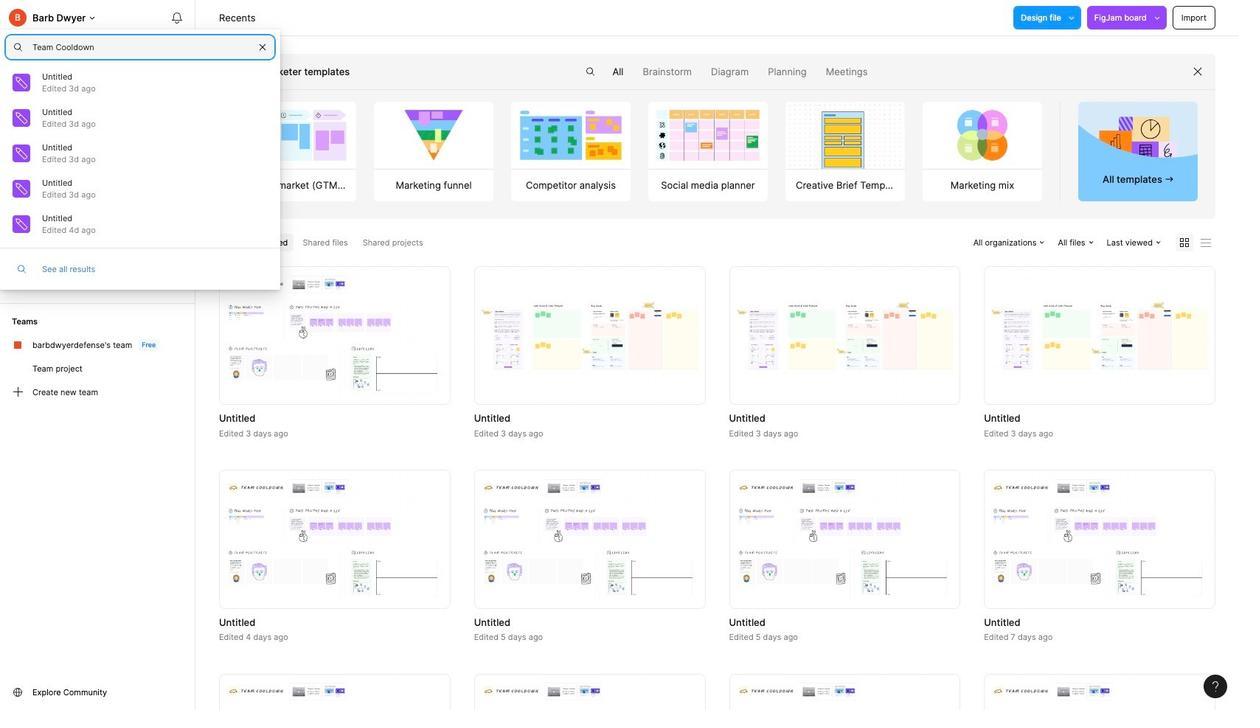Task type: locate. For each thing, give the bounding box(es) containing it.
search 32 image
[[6, 35, 30, 59]]

0 vertical spatial search 32 image
[[6, 35, 30, 59]]

search 32 image
[[6, 35, 30, 59], [579, 60, 602, 83], [10, 257, 33, 281]]

file thumbnail image
[[226, 276, 443, 396], [482, 302, 698, 369], [737, 302, 953, 369], [992, 302, 1208, 369], [226, 480, 443, 599], [482, 480, 698, 599], [737, 480, 953, 599], [992, 480, 1208, 599], [226, 683, 443, 710], [482, 683, 698, 710], [737, 683, 953, 710], [992, 683, 1208, 710]]

search for anything text field right search 32 image
[[32, 41, 100, 53]]

creative brief template image
[[778, 102, 912, 169]]

search for anything text field down bell 32 image
[[32, 41, 189, 53]]

social media planner image
[[649, 102, 768, 169]]

Search for anything text field
[[32, 41, 189, 53], [32, 41, 100, 53]]



Task type: vqa. For each thing, say whether or not it's contained in the screenshot.
Daily sync image
no



Task type: describe. For each thing, give the bounding box(es) containing it.
see all all templates image
[[1099, 116, 1177, 167]]

go-to-market (gtm) strategy image
[[237, 102, 356, 169]]

recent 16 image
[[12, 71, 24, 83]]

competitor analysis image
[[511, 102, 631, 169]]

marketing mix image
[[923, 102, 1042, 169]]

bell 32 image
[[165, 6, 189, 30]]

marketing funnel image
[[374, 102, 493, 169]]

x 16 image
[[257, 41, 269, 53]]

search for anything text field for search 32 image
[[32, 41, 189, 53]]

community 16 image
[[12, 687, 24, 699]]

search for anything text field for the top search 32 icon
[[32, 41, 100, 53]]

2 vertical spatial search 32 image
[[10, 257, 33, 281]]

1 vertical spatial search 32 image
[[579, 60, 602, 83]]

page 16 image
[[12, 128, 24, 139]]



